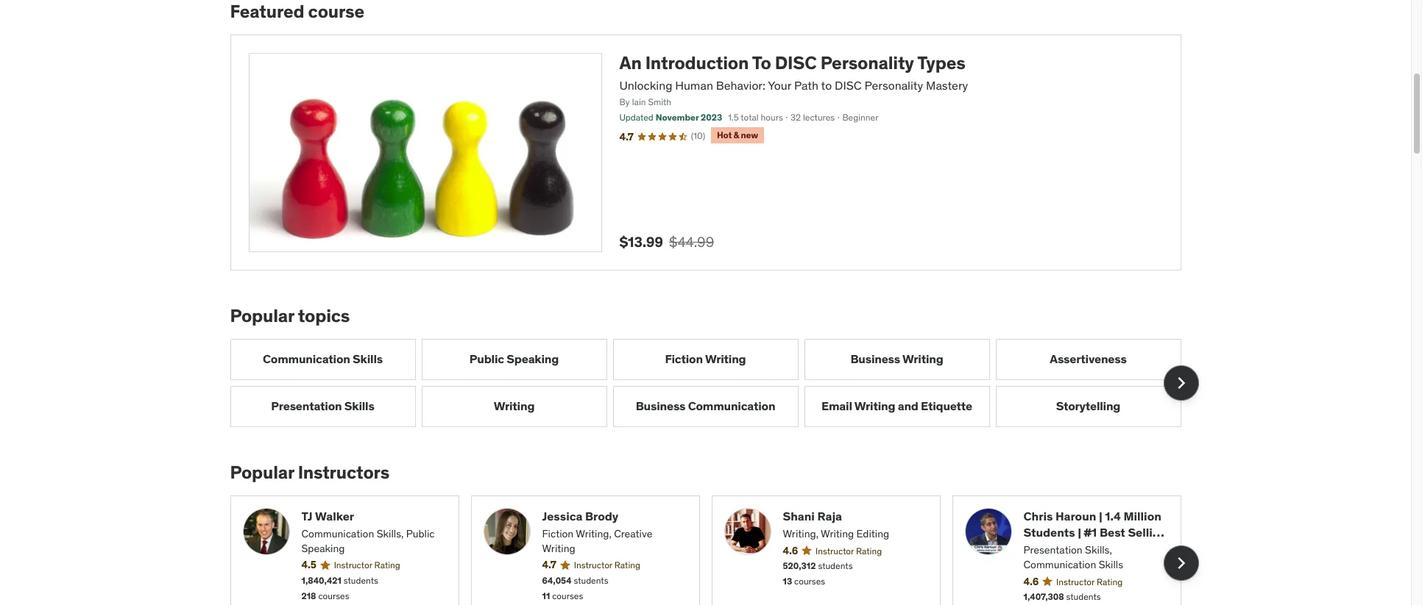 Task type: describe. For each thing, give the bounding box(es) containing it.
updated november 2023
[[620, 112, 722, 123]]

communication down fiction writing link at the bottom of page
[[688, 399, 775, 414]]

editing
[[857, 528, 890, 541]]

email writing and etiquette link
[[804, 386, 990, 428]]

popular for popular topics
[[230, 305, 294, 328]]

presentation skills, communication skills
[[1024, 544, 1123, 572]]

11
[[542, 591, 550, 602]]

instructor rating for raja
[[816, 546, 882, 557]]

skills for communication skills
[[353, 352, 383, 367]]

$13.99
[[620, 233, 663, 251]]

4.5
[[301, 559, 316, 572]]

0 vertical spatial personality
[[821, 52, 914, 74]]

instructors
[[298, 461, 389, 484]]

communication inside 'presentation skills, communication skills'
[[1024, 559, 1096, 572]]

human
[[675, 78, 713, 93]]

fiction writing link
[[613, 339, 798, 380]]

million
[[1124, 509, 1162, 524]]

brody
[[585, 509, 619, 524]]

instructor up "1,407,308 students"
[[1057, 577, 1095, 588]]

storytelling link
[[996, 386, 1181, 428]]

best
[[1100, 526, 1126, 540]]

public speaking
[[470, 352, 559, 367]]

by
[[620, 97, 630, 108]]

1.5
[[728, 112, 739, 123]]

topics
[[298, 305, 350, 328]]

popular topics
[[230, 305, 350, 328]]

rating for walker
[[374, 560, 400, 571]]

tj walker link
[[301, 508, 447, 525]]

popular for popular instructors
[[230, 461, 294, 484]]

4.7 for (10)
[[620, 130, 634, 143]]

1 vertical spatial |
[[1078, 526, 1082, 540]]

instructor rating for walker
[[334, 560, 400, 571]]

#1
[[1084, 526, 1097, 540]]

fiction writing
[[665, 352, 746, 367]]

4.7 for instructor rating
[[542, 559, 556, 572]]

hot
[[717, 129, 732, 141]]

email writing and etiquette
[[822, 399, 973, 414]]

jessica
[[542, 509, 583, 524]]

assertiveness link
[[996, 339, 1181, 380]]

4.6 for shani raja
[[783, 544, 798, 558]]

to
[[752, 52, 771, 74]]

& inside the chris haroun | 1.4 million students | #1 best selling business & finance prof.
[[1077, 542, 1085, 557]]

popular instructors
[[230, 461, 389, 484]]

an
[[620, 52, 642, 74]]

business for business communication
[[636, 399, 686, 414]]

218
[[301, 591, 316, 602]]

public speaking link
[[421, 339, 607, 380]]

fiction inside fiction writing link
[[665, 352, 703, 367]]

mastery
[[926, 78, 968, 93]]

1,840,421 students 218 courses
[[301, 576, 378, 602]]

assertiveness
[[1050, 352, 1127, 367]]

featured course
[[230, 0, 364, 23]]

0 vertical spatial disc
[[775, 52, 817, 74]]

skills, inside tj walker communication skills, public speaking
[[377, 528, 404, 541]]

public inside tj walker communication skills, public speaking
[[406, 528, 435, 541]]

carousel element for popular topics
[[230, 339, 1199, 428]]

types
[[917, 52, 966, 74]]

0 vertical spatial &
[[734, 129, 739, 141]]

writing, inside jessica brody fiction writing, creative writing
[[576, 528, 612, 541]]

course
[[308, 0, 364, 23]]

skills for presentation skills
[[344, 399, 374, 414]]

courses for jessica
[[552, 591, 583, 602]]

to
[[821, 78, 832, 93]]

writing up and
[[903, 352, 944, 367]]

32
[[791, 112, 801, 123]]

email
[[822, 399, 852, 414]]

communication inside tj walker communication skills, public speaking
[[301, 528, 374, 541]]

unlocking
[[620, 78, 673, 93]]

business for business writing
[[851, 352, 900, 367]]

shani
[[783, 509, 815, 524]]

total
[[741, 112, 759, 123]]

64,054 students 11 courses
[[542, 576, 609, 602]]

next image for popular topics
[[1170, 372, 1193, 395]]

writing, inside 'shani raja writing, writing editing'
[[783, 528, 819, 541]]

behavior:
[[716, 78, 766, 93]]

chris haroun | 1.4 million students | #1 best selling business & finance prof.
[[1024, 509, 1167, 557]]

skills inside 'presentation skills, communication skills'
[[1099, 559, 1123, 572]]

1 vertical spatial disc
[[835, 78, 862, 93]]

$13.99 $44.99
[[620, 233, 714, 251]]

520,312
[[783, 561, 816, 572]]

business writing
[[851, 352, 944, 367]]

writing link
[[421, 386, 607, 428]]

writing left and
[[855, 399, 896, 414]]

hot & new
[[717, 129, 758, 141]]

business communication link
[[613, 386, 798, 428]]

writing inside jessica brody fiction writing, creative writing
[[542, 542, 575, 556]]

students for raja
[[818, 561, 853, 572]]

your
[[768, 78, 791, 93]]

1 vertical spatial personality
[[865, 78, 923, 93]]

selling
[[1128, 526, 1167, 540]]

featured
[[230, 0, 304, 23]]

etiquette
[[921, 399, 973, 414]]

jessica brody link
[[542, 508, 687, 525]]

storytelling
[[1056, 399, 1121, 414]]

jessica brody fiction writing, creative writing
[[542, 509, 653, 556]]



Task type: locate. For each thing, give the bounding box(es) containing it.
0 vertical spatial presentation
[[271, 399, 342, 414]]

1 horizontal spatial presentation
[[1024, 544, 1083, 558]]

communication skills
[[263, 352, 383, 367]]

business inside business communication link
[[636, 399, 686, 414]]

520,312 students 13 courses
[[783, 561, 853, 588]]

courses down '64,054'
[[552, 591, 583, 602]]

1 horizontal spatial writing,
[[783, 528, 819, 541]]

communication skills link
[[230, 339, 416, 380]]

0 horizontal spatial business
[[636, 399, 686, 414]]

rating down finance
[[1097, 577, 1123, 588]]

students inside 1,840,421 students 218 courses
[[344, 576, 378, 587]]

introduction
[[646, 52, 749, 74]]

1 vertical spatial business
[[636, 399, 686, 414]]

business down fiction writing link at the bottom of page
[[636, 399, 686, 414]]

next image
[[1170, 372, 1193, 395], [1170, 552, 1193, 576]]

disc right to
[[835, 78, 862, 93]]

1,407,308
[[1024, 592, 1064, 603]]

rating for raja
[[856, 546, 882, 557]]

0 vertical spatial next image
[[1170, 372, 1193, 395]]

writing,
[[576, 528, 612, 541], [783, 528, 819, 541]]

2 vertical spatial skills
[[1099, 559, 1123, 572]]

business communication
[[636, 399, 775, 414]]

0 horizontal spatial writing,
[[576, 528, 612, 541]]

skills, down #1
[[1085, 544, 1112, 558]]

1 vertical spatial popular
[[230, 461, 294, 484]]

instructor
[[816, 546, 854, 557], [334, 560, 372, 571], [574, 560, 612, 571], [1057, 577, 1095, 588]]

1 carousel element from the top
[[230, 339, 1199, 428]]

1 vertical spatial skills
[[344, 399, 374, 414]]

0 vertical spatial speaking
[[507, 352, 559, 367]]

tj walker communication skills, public speaking
[[301, 509, 435, 556]]

courses down 1,840,421
[[318, 591, 349, 602]]

0 vertical spatial 4.7
[[620, 130, 634, 143]]

writing down raja
[[821, 528, 854, 541]]

disc up path
[[775, 52, 817, 74]]

presentation
[[271, 399, 342, 414], [1024, 544, 1083, 558]]

presentation for presentation skills, communication skills
[[1024, 544, 1083, 558]]

presentation down communication skills "link"
[[271, 399, 342, 414]]

instructor down 'shani raja writing, writing editing'
[[816, 546, 854, 557]]

1,407,308 students
[[1024, 592, 1101, 603]]

communication inside "link"
[[263, 352, 350, 367]]

instructor rating down tj walker communication skills, public speaking at the bottom left of page
[[334, 560, 400, 571]]

rating down tj walker communication skills, public speaking at the bottom left of page
[[374, 560, 400, 571]]

2023
[[701, 112, 722, 123]]

shani raja writing, writing editing
[[783, 509, 890, 541]]

0 horizontal spatial 4.7
[[542, 559, 556, 572]]

carousel element
[[230, 339, 1199, 428], [230, 496, 1199, 606]]

fiction inside jessica brody fiction writing, creative writing
[[542, 528, 574, 541]]

hours
[[761, 112, 783, 123]]

1.4
[[1105, 509, 1121, 524]]

students for brody
[[574, 576, 609, 587]]

new
[[741, 129, 758, 141]]

| left #1
[[1078, 526, 1082, 540]]

students right '64,054'
[[574, 576, 609, 587]]

0 vertical spatial business
[[851, 352, 900, 367]]

1 next image from the top
[[1170, 372, 1193, 395]]

4.7 inside popular instructors element
[[542, 559, 556, 572]]

13
[[783, 577, 792, 588]]

0 vertical spatial skills
[[353, 352, 383, 367]]

0 vertical spatial 4.6
[[783, 544, 798, 558]]

$44.99
[[669, 233, 714, 251]]

| left 1.4
[[1099, 509, 1103, 524]]

1 popular from the top
[[230, 305, 294, 328]]

0 horizontal spatial courses
[[318, 591, 349, 602]]

popular
[[230, 305, 294, 328], [230, 461, 294, 484]]

0 vertical spatial public
[[470, 352, 504, 367]]

skills up presentation skills
[[353, 352, 383, 367]]

writing
[[705, 352, 746, 367], [903, 352, 944, 367], [494, 399, 535, 414], [855, 399, 896, 414], [821, 528, 854, 541], [542, 542, 575, 556]]

lectures
[[803, 112, 835, 123]]

4.7
[[620, 130, 634, 143], [542, 559, 556, 572]]

skills down finance
[[1099, 559, 1123, 572]]

iain
[[632, 97, 646, 108]]

instructor rating
[[816, 546, 882, 557], [334, 560, 400, 571], [574, 560, 641, 571], [1057, 577, 1123, 588]]

1 horizontal spatial courses
[[552, 591, 583, 602]]

and
[[898, 399, 919, 414]]

instructor rating down 'presentation skills, communication skills'
[[1057, 577, 1123, 588]]

speaking inside tj walker communication skills, public speaking
[[301, 542, 345, 556]]

instructor up 64,054 students 11 courses
[[574, 560, 612, 571]]

courses inside 520,312 students 13 courses
[[794, 577, 825, 588]]

0 vertical spatial fiction
[[665, 352, 703, 367]]

1 vertical spatial 4.7
[[542, 559, 556, 572]]

1 vertical spatial 4.6
[[1024, 575, 1039, 589]]

raja
[[818, 509, 842, 524]]

an introduction to disc personality types unlocking human behavior: your path to disc personality mastery by iain smith
[[620, 52, 968, 108]]

instructor for brody
[[574, 560, 612, 571]]

next image inside popular instructors element
[[1170, 552, 1193, 576]]

courses for tj
[[318, 591, 349, 602]]

disc
[[775, 52, 817, 74], [835, 78, 862, 93]]

communication down 'popular topics'
[[263, 352, 350, 367]]

4.7 up '64,054'
[[542, 559, 556, 572]]

1 vertical spatial carousel element
[[230, 496, 1199, 606]]

courses inside 1,840,421 students 218 courses
[[318, 591, 349, 602]]

fiction up business communication
[[665, 352, 703, 367]]

1 horizontal spatial 4.6
[[1024, 575, 1039, 589]]

writing, down shani
[[783, 528, 819, 541]]

& right the hot
[[734, 129, 739, 141]]

1 vertical spatial &
[[1077, 542, 1085, 557]]

4.6 up 1,407,308
[[1024, 575, 1039, 589]]

0 vertical spatial popular
[[230, 305, 294, 328]]

courses for shani
[[794, 577, 825, 588]]

speaking up writing link
[[507, 352, 559, 367]]

public up writing link
[[470, 352, 504, 367]]

courses
[[794, 577, 825, 588], [318, 591, 349, 602], [552, 591, 583, 602]]

1 horizontal spatial 4.7
[[620, 130, 634, 143]]

skills, down tj walker link
[[377, 528, 404, 541]]

business writing link
[[804, 339, 990, 380]]

tj
[[301, 509, 313, 524]]

1 vertical spatial fiction
[[542, 528, 574, 541]]

1 horizontal spatial public
[[470, 352, 504, 367]]

courses down 520,312
[[794, 577, 825, 588]]

instructor up 1,840,421 students 218 courses
[[334, 560, 372, 571]]

skills, inside 'presentation skills, communication skills'
[[1085, 544, 1112, 558]]

0 horizontal spatial &
[[734, 129, 739, 141]]

0 vertical spatial |
[[1099, 509, 1103, 524]]

students inside 520,312 students 13 courses
[[818, 561, 853, 572]]

speaking
[[507, 352, 559, 367], [301, 542, 345, 556]]

communication up "1,407,308 students"
[[1024, 559, 1096, 572]]

instructor for raja
[[816, 546, 854, 557]]

updated
[[620, 112, 654, 123]]

november
[[656, 112, 699, 123]]

presentation down 'students'
[[1024, 544, 1083, 558]]

fiction
[[665, 352, 703, 367], [542, 528, 574, 541]]

presentation for presentation skills
[[271, 399, 342, 414]]

finance
[[1088, 542, 1132, 557]]

personality up to
[[821, 52, 914, 74]]

business inside the chris haroun | 1.4 million students | #1 best selling business & finance prof.
[[1024, 542, 1075, 557]]

2 carousel element from the top
[[230, 496, 1199, 606]]

communication
[[263, 352, 350, 367], [688, 399, 775, 414], [301, 528, 374, 541], [1024, 559, 1096, 572]]

rating down creative
[[615, 560, 641, 571]]

4.6 up 520,312
[[783, 544, 798, 558]]

presentation skills
[[271, 399, 374, 414]]

courses inside 64,054 students 11 courses
[[552, 591, 583, 602]]

& down #1
[[1077, 542, 1085, 557]]

instructor rating down jessica brody fiction writing, creative writing
[[574, 560, 641, 571]]

0 horizontal spatial public
[[406, 528, 435, 541]]

communication down "walker"
[[301, 528, 374, 541]]

shani raja link
[[783, 508, 928, 525]]

skills inside "link"
[[353, 352, 383, 367]]

rating for brody
[[615, 560, 641, 571]]

4.6 for chris haroun | 1.4 million students | #1 best selling business & finance prof.
[[1024, 575, 1039, 589]]

0 horizontal spatial speaking
[[301, 542, 345, 556]]

rating down 'editing'
[[856, 546, 882, 557]]

rating
[[856, 546, 882, 557], [374, 560, 400, 571], [615, 560, 641, 571], [1097, 577, 1123, 588]]

2 popular from the top
[[230, 461, 294, 484]]

carousel element containing tj walker
[[230, 496, 1199, 606]]

public down tj walker link
[[406, 528, 435, 541]]

1.5 total hours
[[728, 112, 783, 123]]

1 horizontal spatial speaking
[[507, 352, 559, 367]]

0 horizontal spatial |
[[1078, 526, 1082, 540]]

business down 'students'
[[1024, 542, 1075, 557]]

students inside 64,054 students 11 courses
[[574, 576, 609, 587]]

students
[[818, 561, 853, 572], [344, 576, 378, 587], [574, 576, 609, 587], [1066, 592, 1101, 603]]

2 writing, from the left
[[783, 528, 819, 541]]

1 vertical spatial speaking
[[301, 542, 345, 556]]

chris
[[1024, 509, 1053, 524]]

public
[[470, 352, 504, 367], [406, 528, 435, 541]]

smith
[[648, 97, 672, 108]]

1 horizontal spatial &
[[1077, 542, 1085, 557]]

instructor rating for brody
[[574, 560, 641, 571]]

skills down communication skills "link"
[[344, 399, 374, 414]]

chris haroun | 1.4 million students | #1 best selling business & finance prof. link
[[1024, 508, 1169, 557]]

0 horizontal spatial disc
[[775, 52, 817, 74]]

1 vertical spatial skills,
[[1085, 544, 1112, 558]]

0 horizontal spatial skills,
[[377, 528, 404, 541]]

instructor for walker
[[334, 560, 372, 571]]

prof.
[[1134, 542, 1161, 557]]

1 horizontal spatial |
[[1099, 509, 1103, 524]]

path
[[794, 78, 819, 93]]

presentation inside 'presentation skills, communication skills'
[[1024, 544, 1083, 558]]

0 vertical spatial carousel element
[[230, 339, 1199, 428]]

1 horizontal spatial fiction
[[665, 352, 703, 367]]

presentation skills link
[[230, 386, 416, 428]]

popular instructors element
[[230, 461, 1199, 606]]

students right 1,407,308
[[1066, 592, 1101, 603]]

writing up '64,054'
[[542, 542, 575, 556]]

0 horizontal spatial presentation
[[271, 399, 342, 414]]

64,054
[[542, 576, 572, 587]]

4.7 down 'updated'
[[620, 130, 634, 143]]

1 horizontal spatial business
[[851, 352, 900, 367]]

32 lectures
[[791, 112, 835, 123]]

1 horizontal spatial disc
[[835, 78, 862, 93]]

students right 1,840,421
[[344, 576, 378, 587]]

writing down public speaking link
[[494, 399, 535, 414]]

personality up beginner
[[865, 78, 923, 93]]

writing, down the brody
[[576, 528, 612, 541]]

walker
[[315, 509, 354, 524]]

creative
[[614, 528, 653, 541]]

beginner
[[843, 112, 879, 123]]

haroun
[[1056, 509, 1097, 524]]

carousel element containing communication skills
[[230, 339, 1199, 428]]

2 horizontal spatial business
[[1024, 542, 1075, 557]]

instructor rating down 'shani raja writing, writing editing'
[[816, 546, 882, 557]]

1 horizontal spatial skills,
[[1085, 544, 1112, 558]]

business inside business writing link
[[851, 352, 900, 367]]

1 vertical spatial presentation
[[1024, 544, 1083, 558]]

&
[[734, 129, 739, 141], [1077, 542, 1085, 557]]

2 horizontal spatial courses
[[794, 577, 825, 588]]

0 horizontal spatial 4.6
[[783, 544, 798, 558]]

fiction down jessica
[[542, 528, 574, 541]]

next image for popular instructors
[[1170, 552, 1193, 576]]

1 vertical spatial next image
[[1170, 552, 1193, 576]]

2 vertical spatial business
[[1024, 542, 1075, 557]]

speaking up 4.5
[[301, 542, 345, 556]]

carousel element for popular instructors
[[230, 496, 1199, 606]]

writing inside 'shani raja writing, writing editing'
[[821, 528, 854, 541]]

writing up business communication
[[705, 352, 746, 367]]

students
[[1024, 526, 1075, 540]]

2 next image from the top
[[1170, 552, 1193, 576]]

(10)
[[691, 130, 705, 141]]

students for walker
[[344, 576, 378, 587]]

business up email writing and etiquette
[[851, 352, 900, 367]]

|
[[1099, 509, 1103, 524], [1078, 526, 1082, 540]]

1 vertical spatial public
[[406, 528, 435, 541]]

students right 520,312
[[818, 561, 853, 572]]

skills,
[[377, 528, 404, 541], [1085, 544, 1112, 558]]

1,840,421
[[301, 576, 342, 587]]

0 vertical spatial skills,
[[377, 528, 404, 541]]

1 writing, from the left
[[576, 528, 612, 541]]

personality
[[821, 52, 914, 74], [865, 78, 923, 93]]

0 horizontal spatial fiction
[[542, 528, 574, 541]]



Task type: vqa. For each thing, say whether or not it's contained in the screenshot.
Finance
yes



